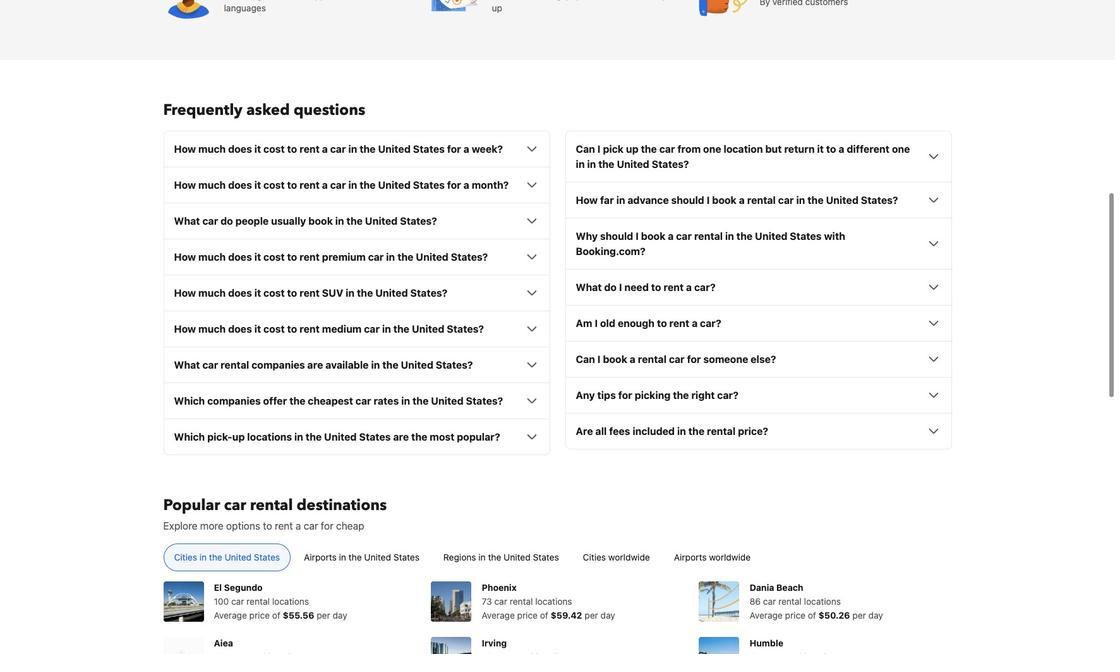 Task type: vqa. For each thing, say whether or not it's contained in the screenshot.
Which companies offer the cheapest car rates  in the United States? on the left
yes



Task type: describe. For each thing, give the bounding box(es) containing it.
how far in advance should i book a rental car in the united states?
[[576, 195, 898, 206]]

rent inside popular car rental destinations explore more options to rent a car for cheap
[[275, 521, 293, 532]]

premium
[[322, 252, 366, 263]]

the up what car do people usually book in the united states? dropdown button
[[360, 180, 376, 191]]

car inside why should i book a car rental in the united states with booking.com?
[[676, 231, 692, 242]]

the left 'popular?'
[[411, 432, 427, 443]]

much for how much does it cost to rent a car in the united states for a week?
[[198, 144, 226, 155]]

30
[[369, 0, 380, 1]]

how for how much does it cost to rent suv in the united states?
[[174, 288, 196, 299]]

cost for how much does it cost to rent a car in the united states for a week?
[[264, 144, 285, 155]]

cheap car rental in humble image
[[699, 638, 740, 655]]

rent inside dropdown button
[[300, 180, 320, 191]]

car? inside any tips for picking the right car? dropdown button
[[717, 390, 739, 401]]

it inside can i pick up the car from one location but return it to a different one in in the united states?
[[817, 144, 824, 155]]

do inside dropdown button
[[221, 216, 233, 227]]

a inside how far in advance should i book a rental car in the united states? 'dropdown button'
[[739, 195, 745, 206]]

are all fees included in the rental price? button
[[576, 424, 941, 439]]

in inside 'providing customer support in over 30 languages'
[[340, 0, 347, 1]]

what car rental companies are available in the united states? button
[[174, 358, 539, 373]]

the down how much does it cost to rent a car in the united states for a month? dropdown button
[[347, 216, 363, 227]]

aiea link
[[163, 628, 356, 655]]

any tips for picking the right car? button
[[576, 388, 941, 403]]

to down asked
[[287, 144, 297, 155]]

for right the tips
[[618, 390, 632, 401]]

for left week?
[[447, 144, 461, 155]]

car? for am i old enough to rent a car?
[[700, 318, 722, 329]]

explore
[[163, 521, 197, 532]]

locations inside el segundo 100 car rental locations average price of $55.56 per day
[[272, 597, 309, 608]]

airports worldwide
[[674, 553, 751, 563]]

states left week?
[[413, 144, 445, 155]]

the right pick
[[641, 144, 657, 155]]

a inside why should i book a car rental in the united states with booking.com?
[[668, 231, 674, 242]]

airports in the united states
[[304, 553, 420, 563]]

car inside "dania beach 86 car rental locations average price of $50.26 per day"
[[763, 597, 776, 608]]

fees
[[609, 426, 630, 438]]

popular
[[163, 496, 220, 517]]

it for how much does it cost to rent medium car in the united states?
[[254, 324, 261, 335]]

the inside button
[[349, 553, 362, 563]]

irving link
[[431, 628, 626, 655]]

per inside phoenix 73 car rental locations average price of $59.42 per day
[[585, 611, 598, 621]]

irving
[[482, 638, 507, 649]]

rental inside the what car rental companies are available in the united states? dropdown button
[[221, 360, 249, 371]]

a inside what do i need to rent a car? dropdown button
[[686, 282, 692, 293]]

offer
[[263, 396, 287, 407]]

rental inside are all fees included in the rental price? dropdown button
[[707, 426, 736, 438]]

the inside 'button'
[[209, 553, 222, 563]]

am i old enough to rent a car?
[[576, 318, 722, 329]]

a left month?
[[464, 180, 469, 191]]

in inside why should i book a car rental in the united states with booking.com?
[[725, 231, 734, 242]]

pick
[[603, 144, 624, 155]]

what do i need to rent a car?
[[576, 282, 716, 293]]

more
[[200, 521, 224, 532]]

of for el segundo
[[272, 611, 281, 621]]

i inside 'dropdown button'
[[707, 195, 710, 206]]

why should i book a car rental in the united states with booking.com? button
[[576, 229, 941, 259]]

right
[[692, 390, 715, 401]]

humble
[[750, 638, 784, 649]]

what car rental companies are available in the united states?
[[174, 360, 473, 371]]

states inside why should i book a car rental in the united states with booking.com?
[[790, 231, 822, 242]]

how much does it cost to rent suv in the united states? button
[[174, 286, 539, 301]]

am
[[576, 318, 592, 329]]

in inside button
[[339, 553, 346, 563]]

a inside popular car rental destinations explore more options to rent a car for cheap
[[296, 521, 301, 532]]

all
[[596, 426, 607, 438]]

average inside phoenix 73 car rental locations average price of $59.42 per day
[[482, 611, 515, 621]]

the down return
[[808, 195, 824, 206]]

rental inside how far in advance should i book a rental car in the united states? 'dropdown button'
[[747, 195, 776, 206]]

rent right need
[[664, 282, 684, 293]]

book inside "dropdown button"
[[603, 354, 628, 365]]

price?
[[738, 426, 768, 438]]

car inside phoenix 73 car rental locations average price of $59.42 per day
[[495, 597, 507, 608]]

over
[[349, 0, 367, 1]]

2 one from the left
[[892, 144, 910, 155]]

destinations
[[297, 496, 387, 517]]

worldwide for airports worldwide
[[709, 553, 751, 563]]

how much does it cost to rent a car in the united states for a month?
[[174, 180, 509, 191]]

how for how much does it cost to rent a car in the united states for a month?
[[174, 180, 196, 191]]

does for how much does it cost to rent medium car in the united states?
[[228, 324, 252, 335]]

a inside am i old enough to rent a car? dropdown button
[[692, 318, 698, 329]]

which companies offer the cheapest car rates  in the united states?
[[174, 396, 503, 407]]

the right rates
[[413, 396, 429, 407]]

what do i need to rent a car? button
[[576, 280, 941, 295]]

cheap
[[336, 521, 364, 532]]

states inside 'dropdown button'
[[359, 432, 391, 443]]

popular?
[[457, 432, 500, 443]]

segundo
[[224, 583, 263, 594]]

in inside 'button'
[[200, 553, 207, 563]]

much for how much does it cost to rent a car in the united states for a month?
[[198, 180, 226, 191]]

price for dania beach
[[785, 611, 806, 621]]

a inside can i pick up the car from one location but return it to a different one in in the united states?
[[839, 144, 845, 155]]

i left old
[[595, 318, 598, 329]]

to left suv on the left top of the page
[[287, 288, 297, 299]]

rent left suv on the left top of the page
[[300, 288, 320, 299]]

phoenix
[[482, 583, 517, 594]]

return
[[784, 144, 815, 155]]

people
[[235, 216, 269, 227]]

which pick-up locations in the united states are the most popular? button
[[174, 430, 539, 445]]

much for how much does it cost to rent suv in the united states?
[[198, 288, 226, 299]]

for inside dropdown button
[[447, 180, 461, 191]]

cheap car rental in phoenix image
[[431, 582, 472, 623]]

tips
[[598, 390, 616, 401]]

dania
[[750, 583, 774, 594]]

for inside popular car rental destinations explore more options to rent a car for cheap
[[321, 521, 334, 532]]

support
[[305, 0, 337, 1]]

which pick-up locations in the united states are the most popular?
[[174, 432, 500, 443]]

states inside button
[[533, 553, 559, 563]]

pick- inside on most bookings, up to 48 hours before pick- up
[[662, 0, 683, 1]]

up inside 'dropdown button'
[[232, 432, 245, 443]]

cheapest
[[308, 396, 353, 407]]

the down pick
[[599, 159, 615, 170]]

to right enough
[[657, 318, 667, 329]]

providing
[[224, 0, 262, 1]]

humble link
[[699, 628, 893, 655]]

a down questions
[[322, 144, 328, 155]]

does for how much does it cost to rent premium car in the united states?
[[228, 252, 252, 263]]

to right need
[[651, 282, 661, 293]]

a down 'how much does it cost to rent a car in the united states for a week?'
[[322, 180, 328, 191]]

locations inside phoenix 73 car rental locations average price of $59.42 per day
[[535, 597, 572, 608]]

states? inside dropdown button
[[400, 216, 437, 227]]

on most bookings, up to 48 hours before pick- up
[[492, 0, 683, 13]]

can i book a rental car for someone else? button
[[576, 352, 941, 367]]

worldwide for cities worldwide
[[609, 553, 650, 563]]

why should i book a car rental in the united states with booking.com?
[[576, 231, 846, 257]]

to down how much does it cost to rent suv in the united states?
[[287, 324, 297, 335]]

languages
[[224, 3, 266, 13]]

cheap car rental in irving image
[[431, 638, 472, 655]]

much for how much does it cost to rent medium car in the united states?
[[198, 324, 226, 335]]

a left week?
[[464, 144, 469, 155]]

should inside how far in advance should i book a rental car in the united states? 'dropdown button'
[[671, 195, 705, 206]]

1 vertical spatial companies
[[207, 396, 261, 407]]

average for 86
[[750, 611, 783, 621]]

united inside why should i book a car rental in the united states with booking.com?
[[755, 231, 788, 242]]

should inside why should i book a car rental in the united states with booking.com?
[[600, 231, 633, 242]]

options
[[226, 521, 260, 532]]

of inside phoenix 73 car rental locations average price of $59.42 per day
[[540, 611, 548, 621]]

rental inside can i book a rental car for someone else? "dropdown button"
[[638, 354, 667, 365]]

cities for cities worldwide
[[583, 553, 606, 563]]

else?
[[751, 354, 776, 365]]

dania beach 86 car rental locations average price of $50.26 per day
[[750, 583, 883, 621]]

it for how much does it cost to rent a car in the united states for a week?
[[254, 144, 261, 155]]

popular car rental destinations explore more options to rent a car for cheap
[[163, 496, 387, 532]]

rent left "medium"
[[300, 324, 320, 335]]

aiea
[[214, 638, 233, 649]]

to inside popular car rental destinations explore more options to rent a car for cheap
[[263, 521, 272, 532]]

bookings,
[[529, 0, 569, 1]]

how for how much does it cost to rent premium car in the united states?
[[174, 252, 196, 263]]

hours
[[608, 0, 631, 1]]

cheap car rental in dania beach image
[[699, 582, 740, 623]]

can i book a rental car for someone else?
[[576, 354, 776, 365]]

cost for how much does it cost to rent premium car in the united states?
[[264, 252, 285, 263]]

el
[[214, 583, 222, 594]]

picking
[[635, 390, 671, 401]]

how for how much does it cost to rent a car in the united states for a week?
[[174, 144, 196, 155]]

how much does it cost to rent a car in the united states for a week? button
[[174, 142, 539, 157]]

what for what car rental companies are available in the united states?
[[174, 360, 200, 371]]

car inside 'dropdown button'
[[778, 195, 794, 206]]

united inside button
[[504, 553, 531, 563]]

what car do people usually book in the united states? button
[[174, 214, 539, 229]]

providing customer support in over 30 languages
[[224, 0, 380, 13]]

100
[[214, 597, 229, 608]]

locations inside "dania beach 86 car rental locations average price of $50.26 per day"
[[804, 597, 841, 608]]

how much does it cost to rent medium car in the united states? button
[[174, 322, 539, 337]]

cities for cities in the united states
[[174, 553, 197, 563]]

$55.56
[[283, 611, 314, 621]]

how much does it cost to rent premium car in the united states?
[[174, 252, 488, 263]]

which for which pick-up locations in the united states are the most popular?
[[174, 432, 205, 443]]

we're here for you image
[[163, 0, 214, 20]]

far
[[600, 195, 614, 206]]

phoenix 73 car rental locations average price of $59.42 per day
[[482, 583, 615, 621]]

any
[[576, 390, 595, 401]]

free cancellation image
[[431, 0, 482, 20]]

to down usually at the top left of the page
[[287, 252, 297, 263]]

day for dania beach 86 car rental locations average price of $50.26 per day
[[869, 611, 883, 621]]

how much does it cost to rent suv in the united states?
[[174, 288, 448, 299]]

the down how much does it cost to rent suv in the united states? dropdown button
[[394, 324, 410, 335]]

day for el segundo 100 car rental locations average price of $55.56 per day
[[333, 611, 347, 621]]

i inside "dropdown button"
[[598, 354, 601, 365]]



Task type: locate. For each thing, give the bounding box(es) containing it.
cities worldwide
[[583, 553, 650, 563]]

the down how far in advance should i book a rental car in the united states?
[[737, 231, 753, 242]]

1 worldwide from the left
[[609, 553, 650, 563]]

one right from
[[703, 144, 721, 155]]

airports inside button
[[304, 553, 337, 563]]

3 does from the top
[[228, 252, 252, 263]]

2 airports from the left
[[674, 553, 707, 563]]

1 horizontal spatial do
[[604, 282, 617, 293]]

price for el segundo
[[249, 611, 270, 621]]

states inside dropdown button
[[413, 180, 445, 191]]

1 horizontal spatial should
[[671, 195, 705, 206]]

does inside dropdown button
[[228, 180, 252, 191]]

can
[[576, 144, 595, 155], [576, 354, 595, 365]]

average for 100
[[214, 611, 247, 621]]

1 horizontal spatial day
[[601, 611, 615, 621]]

1 per from the left
[[317, 611, 330, 621]]

0 vertical spatial can
[[576, 144, 595, 155]]

of left the $55.56
[[272, 611, 281, 621]]

are
[[307, 360, 323, 371], [393, 432, 409, 443]]

but
[[766, 144, 782, 155]]

companies
[[252, 360, 305, 371], [207, 396, 261, 407]]

3 cost from the top
[[264, 252, 285, 263]]

month?
[[472, 180, 509, 191]]

0 horizontal spatial one
[[703, 144, 721, 155]]

for left someone
[[687, 354, 701, 365]]

i up the tips
[[598, 354, 601, 365]]

states? inside 'dropdown button'
[[861, 195, 898, 206]]

1 vertical spatial car?
[[700, 318, 722, 329]]

2 of from the left
[[540, 611, 548, 621]]

4 cost from the top
[[264, 288, 285, 299]]

1 does from the top
[[228, 144, 252, 155]]

0 horizontal spatial worldwide
[[609, 553, 650, 563]]

a down can i pick up the car from one location but return it to a different one in in the united states?
[[739, 195, 745, 206]]

4 much from the top
[[198, 288, 226, 299]]

a down the destinations
[[296, 521, 301, 532]]

0 vertical spatial should
[[671, 195, 705, 206]]

which inside dropdown button
[[174, 396, 205, 407]]

usually
[[271, 216, 306, 227]]

day inside el segundo 100 car rental locations average price of $55.56 per day
[[333, 611, 347, 621]]

1 average from the left
[[214, 611, 247, 621]]

states left the regions
[[394, 553, 420, 563]]

cost inside dropdown button
[[264, 180, 285, 191]]

can up any
[[576, 354, 595, 365]]

i up booking.com?
[[636, 231, 639, 242]]

3 day from the left
[[869, 611, 883, 621]]

1 of from the left
[[272, 611, 281, 621]]

locations down the offer
[[247, 432, 292, 443]]

does
[[228, 144, 252, 155], [228, 180, 252, 191], [228, 252, 252, 263], [228, 288, 252, 299], [228, 324, 252, 335]]

1 vertical spatial most
[[430, 432, 455, 443]]

2 which from the top
[[174, 432, 205, 443]]

5 does from the top
[[228, 324, 252, 335]]

the down what car do people usually book in the united states? dropdown button
[[398, 252, 414, 263]]

1 vertical spatial can
[[576, 354, 595, 365]]

0 horizontal spatial most
[[430, 432, 455, 443]]

0 horizontal spatial cities
[[174, 553, 197, 563]]

to up usually at the top left of the page
[[287, 180, 297, 191]]

1 vertical spatial what
[[576, 282, 602, 293]]

the down cheap
[[349, 553, 362, 563]]

should
[[671, 195, 705, 206], [600, 231, 633, 242]]

per for 100 car rental locations
[[317, 611, 330, 621]]

states up segundo
[[254, 553, 280, 563]]

old
[[600, 318, 616, 329]]

can inside can i pick up the car from one location but return it to a different one in in the united states?
[[576, 144, 595, 155]]

airports for airports worldwide
[[674, 553, 707, 563]]

cost for how much does it cost to rent suv in the united states?
[[264, 288, 285, 299]]

up
[[571, 0, 582, 1], [492, 3, 502, 13], [626, 144, 639, 155], [232, 432, 245, 443]]

cost down asked
[[264, 144, 285, 155]]

2 average from the left
[[482, 611, 515, 621]]

a left different
[[839, 144, 845, 155]]

does for how much does it cost to rent suv in the united states?
[[228, 288, 252, 299]]

i up why should i book a car rental in the united states with booking.com?
[[707, 195, 710, 206]]

tab list
[[153, 544, 962, 573]]

car? right right
[[717, 390, 739, 401]]

average down 86
[[750, 611, 783, 621]]

average down 100
[[214, 611, 247, 621]]

does for how much does it cost to rent a car in the united states for a month?
[[228, 180, 252, 191]]

1 vertical spatial do
[[604, 282, 617, 293]]

book up why should i book a car rental in the united states with booking.com?
[[712, 195, 737, 206]]

to inside can i pick up the car from one location but return it to a different one in in the united states?
[[826, 144, 836, 155]]

i left pick
[[598, 144, 601, 155]]

to inside on most bookings, up to 48 hours before pick- up
[[584, 0, 592, 1]]

cost for how much does it cost to rent medium car in the united states?
[[264, 324, 285, 335]]

states down rates
[[359, 432, 391, 443]]

airports down cheap
[[304, 553, 337, 563]]

rent
[[300, 144, 320, 155], [300, 180, 320, 191], [300, 252, 320, 263], [664, 282, 684, 293], [300, 288, 320, 299], [670, 318, 690, 329], [300, 324, 320, 335], [275, 521, 293, 532]]

book down old
[[603, 354, 628, 365]]

0 horizontal spatial should
[[600, 231, 633, 242]]

does for how much does it cost to rent a car in the united states for a week?
[[228, 144, 252, 155]]

1 horizontal spatial price
[[517, 611, 538, 621]]

airports for airports in the united states
[[304, 553, 337, 563]]

most inside 'dropdown button'
[[430, 432, 455, 443]]

1 horizontal spatial average
[[482, 611, 515, 621]]

companies left the offer
[[207, 396, 261, 407]]

2 cities from the left
[[583, 553, 606, 563]]

cost down usually at the top left of the page
[[264, 252, 285, 263]]

price inside el segundo 100 car rental locations average price of $55.56 per day
[[249, 611, 270, 621]]

regions in the united states button
[[433, 544, 570, 572]]

1 horizontal spatial of
[[540, 611, 548, 621]]

1 much from the top
[[198, 144, 226, 155]]

rental inside "dania beach 86 car rental locations average price of $50.26 per day"
[[779, 597, 802, 608]]

1 horizontal spatial are
[[393, 432, 409, 443]]

do
[[221, 216, 233, 227], [604, 282, 617, 293]]

book right usually at the top left of the page
[[309, 216, 333, 227]]

0 horizontal spatial average
[[214, 611, 247, 621]]

to
[[584, 0, 592, 1], [287, 144, 297, 155], [826, 144, 836, 155], [287, 180, 297, 191], [287, 252, 297, 263], [651, 282, 661, 293], [287, 288, 297, 299], [657, 318, 667, 329], [287, 324, 297, 335], [263, 521, 272, 532]]

el segundo 100 car rental locations average price of $55.56 per day
[[214, 583, 347, 621]]

any tips for picking the right car?
[[576, 390, 739, 401]]

before
[[633, 0, 660, 1]]

available
[[326, 360, 369, 371]]

2 cost from the top
[[264, 180, 285, 191]]

how inside how much does it cost to rent a car in the united states for a week? dropdown button
[[174, 144, 196, 155]]

pick-
[[662, 0, 683, 1], [207, 432, 232, 443]]

2 horizontal spatial price
[[785, 611, 806, 621]]

1 horizontal spatial cities
[[583, 553, 606, 563]]

airports inside button
[[674, 553, 707, 563]]

customer
[[265, 0, 303, 1]]

asked
[[246, 100, 290, 121]]

cheap car rental in aiea image
[[163, 638, 204, 655]]

0 vertical spatial what
[[174, 216, 200, 227]]

1 cities from the left
[[174, 553, 197, 563]]

week?
[[472, 144, 503, 155]]

2 worldwide from the left
[[709, 553, 751, 563]]

i inside can i pick up the car from one location but return it to a different one in in the united states?
[[598, 144, 601, 155]]

1 one from the left
[[703, 144, 721, 155]]

can for can i pick up the car from one location but return it to a different one in in the united states?
[[576, 144, 595, 155]]

rental
[[747, 195, 776, 206], [694, 231, 723, 242], [638, 354, 667, 365], [221, 360, 249, 371], [707, 426, 736, 438], [250, 496, 293, 517], [247, 597, 270, 608], [510, 597, 533, 608], [779, 597, 802, 608]]

2 price from the left
[[517, 611, 538, 621]]

book inside dropdown button
[[309, 216, 333, 227]]

what for what car do people usually book in the united states?
[[174, 216, 200, 227]]

the down the "cheapest"
[[306, 432, 322, 443]]

1 price from the left
[[249, 611, 270, 621]]

book
[[712, 195, 737, 206], [309, 216, 333, 227], [641, 231, 666, 242], [603, 354, 628, 365]]

much for how much does it cost to rent premium car in the united states?
[[198, 252, 226, 263]]

in inside button
[[479, 553, 486, 563]]

1 vertical spatial are
[[393, 432, 409, 443]]

day inside "dania beach 86 car rental locations average price of $50.26 per day"
[[869, 611, 883, 621]]

48
[[595, 0, 606, 1]]

with
[[824, 231, 846, 242]]

5 much from the top
[[198, 324, 226, 335]]

price up aiea link
[[249, 611, 270, 621]]

a down enough
[[630, 354, 636, 365]]

car? inside what do i need to rent a car? dropdown button
[[694, 282, 716, 293]]

the inside why should i book a car rental in the united states with booking.com?
[[737, 231, 753, 242]]

0 vertical spatial are
[[307, 360, 323, 371]]

0 horizontal spatial are
[[307, 360, 323, 371]]

the down right
[[689, 426, 705, 438]]

cities
[[174, 553, 197, 563], [583, 553, 606, 563]]

0 vertical spatial most
[[506, 0, 527, 1]]

which
[[174, 396, 205, 407], [174, 432, 205, 443]]

suv
[[322, 288, 343, 299]]

car inside can i pick up the car from one location but return it to a different one in in the united states?
[[660, 144, 675, 155]]

much inside dropdown button
[[198, 180, 226, 191]]

1 cost from the top
[[264, 144, 285, 155]]

1 horizontal spatial worldwide
[[709, 553, 751, 563]]

4 does from the top
[[228, 288, 252, 299]]

1 vertical spatial should
[[600, 231, 633, 242]]

it for how much does it cost to rent a car in the united states for a month?
[[254, 180, 261, 191]]

how inside how much does it cost to rent medium car in the united states? dropdown button
[[174, 324, 196, 335]]

car inside "dropdown button"
[[669, 354, 685, 365]]

2 per from the left
[[585, 611, 598, 621]]

it for how much does it cost to rent premium car in the united states?
[[254, 252, 261, 263]]

0 horizontal spatial per
[[317, 611, 330, 621]]

average inside "dania beach 86 car rental locations average price of $50.26 per day"
[[750, 611, 783, 621]]

0 horizontal spatial of
[[272, 611, 281, 621]]

included
[[633, 426, 675, 438]]

3 much from the top
[[198, 252, 226, 263]]

airports worldwide button
[[663, 544, 762, 572]]

it for how much does it cost to rent suv in the united states?
[[254, 288, 261, 299]]

which companies offer the cheapest car rates  in the united states? button
[[174, 394, 539, 409]]

price inside "dania beach 86 car rental locations average price of $50.26 per day"
[[785, 611, 806, 621]]

2 vertical spatial what
[[174, 360, 200, 371]]

the right the offer
[[289, 396, 306, 407]]

price inside phoenix 73 car rental locations average price of $59.42 per day
[[517, 611, 538, 621]]

can inside "dropdown button"
[[576, 354, 595, 365]]

of inside "dania beach 86 car rental locations average price of $50.26 per day"
[[808, 611, 816, 621]]

1 horizontal spatial most
[[506, 0, 527, 1]]

day
[[333, 611, 347, 621], [601, 611, 615, 621], [869, 611, 883, 621]]

day right $50.26 at the bottom of page
[[869, 611, 883, 621]]

cities worldwide button
[[572, 544, 661, 572]]

the up the phoenix
[[488, 553, 501, 563]]

united inside can i pick up the car from one location but return it to a different one in in the united states?
[[617, 159, 650, 170]]

1 horizontal spatial per
[[585, 611, 598, 621]]

day right $59.42
[[601, 611, 615, 621]]

car inside el segundo 100 car rental locations average price of $55.56 per day
[[231, 597, 244, 608]]

tab list containing cities in the united states
[[153, 544, 962, 573]]

cities in the united states
[[174, 553, 280, 563]]

which inside 'dropdown button'
[[174, 432, 205, 443]]

do left need
[[604, 282, 617, 293]]

to left 48
[[584, 0, 592, 1]]

booking.com?
[[576, 246, 646, 257]]

the right suv on the left top of the page
[[357, 288, 373, 299]]

most right on
[[506, 0, 527, 1]]

the inside button
[[488, 553, 501, 563]]

2 much from the top
[[198, 180, 226, 191]]

i left need
[[619, 282, 622, 293]]

in
[[340, 0, 347, 1], [348, 144, 357, 155], [576, 159, 585, 170], [587, 159, 596, 170], [348, 180, 357, 191], [617, 195, 625, 206], [797, 195, 805, 206], [335, 216, 344, 227], [725, 231, 734, 242], [386, 252, 395, 263], [346, 288, 355, 299], [382, 324, 391, 335], [371, 360, 380, 371], [401, 396, 410, 407], [677, 426, 686, 438], [294, 432, 303, 443], [200, 553, 207, 563], [339, 553, 346, 563], [479, 553, 486, 563]]

a inside can i book a rental car for someone else? "dropdown button"
[[630, 354, 636, 365]]

states inside button
[[394, 553, 420, 563]]

1 day from the left
[[333, 611, 347, 621]]

rental inside why should i book a car rental in the united states with booking.com?
[[694, 231, 723, 242]]

3 of from the left
[[808, 611, 816, 621]]

0 horizontal spatial airports
[[304, 553, 337, 563]]

i
[[598, 144, 601, 155], [707, 195, 710, 206], [636, 231, 639, 242], [619, 282, 622, 293], [595, 318, 598, 329], [598, 354, 601, 365]]

location
[[724, 144, 763, 155]]

0 horizontal spatial pick-
[[207, 432, 232, 443]]

0 vertical spatial companies
[[252, 360, 305, 371]]

the up how much does it cost to rent a car in the united states for a month? dropdown button
[[360, 144, 376, 155]]

average inside el segundo 100 car rental locations average price of $55.56 per day
[[214, 611, 247, 621]]

are
[[576, 426, 593, 438]]

one
[[703, 144, 721, 155], [892, 144, 910, 155]]

73
[[482, 597, 492, 608]]

united inside 'button'
[[225, 553, 252, 563]]

cost down how much does it cost to rent suv in the united states?
[[264, 324, 285, 335]]

cost left suv on the left top of the page
[[264, 288, 285, 299]]

car? for what do i need to rent a car?
[[694, 282, 716, 293]]

pick- inside which pick-up locations in the united states are the most popular? 'dropdown button'
[[207, 432, 232, 443]]

what car do people usually book in the united states?
[[174, 216, 437, 227]]

per
[[317, 611, 330, 621], [585, 611, 598, 621], [853, 611, 866, 621]]

locations inside 'dropdown button'
[[247, 432, 292, 443]]

advance
[[628, 195, 669, 206]]

2 vertical spatial car?
[[717, 390, 739, 401]]

how inside how much does it cost to rent premium car in the united states? dropdown button
[[174, 252, 196, 263]]

cost for how much does it cost to rent a car in the united states for a month?
[[264, 180, 285, 191]]

am i old enough to rent a car? button
[[576, 316, 941, 331]]

most left 'popular?'
[[430, 432, 455, 443]]

cheap car rental in el segundo image
[[163, 582, 204, 623]]

86
[[750, 597, 761, 608]]

how much does it cost to rent premium car in the united states? button
[[174, 250, 539, 265]]

do left the people
[[221, 216, 233, 227]]

can i pick up the car from one location but return it to a different one in in the united states?
[[576, 144, 910, 170]]

cities inside 'button'
[[174, 553, 197, 563]]

how for how much does it cost to rent medium car in the united states?
[[174, 324, 196, 335]]

3 price from the left
[[785, 611, 806, 621]]

locations up $50.26 at the bottom of page
[[804, 597, 841, 608]]

day inside phoenix 73 car rental locations average price of $59.42 per day
[[601, 611, 615, 621]]

1 horizontal spatial pick-
[[662, 0, 683, 1]]

rental inside el segundo 100 car rental locations average price of $55.56 per day
[[247, 597, 270, 608]]

car
[[330, 144, 346, 155], [660, 144, 675, 155], [330, 180, 346, 191], [778, 195, 794, 206], [202, 216, 218, 227], [676, 231, 692, 242], [368, 252, 384, 263], [364, 324, 380, 335], [669, 354, 685, 365], [202, 360, 218, 371], [356, 396, 371, 407], [224, 496, 246, 517], [304, 521, 318, 532], [231, 597, 244, 608], [495, 597, 507, 608], [763, 597, 776, 608]]

rental inside phoenix 73 car rental locations average price of $59.42 per day
[[510, 597, 533, 608]]

book inside 'dropdown button'
[[712, 195, 737, 206]]

states? inside can i pick up the car from one location but return it to a different one in in the united states?
[[652, 159, 689, 170]]

the left right
[[673, 390, 689, 401]]

1 can from the top
[[576, 144, 595, 155]]

how much does it cost to rent a car in the united states for a week?
[[174, 144, 503, 155]]

how for how far in advance should i book a rental car in the united states?
[[576, 195, 598, 206]]

0 horizontal spatial price
[[249, 611, 270, 621]]

how inside how much does it cost to rent suv in the united states? dropdown button
[[174, 288, 196, 299]]

average down 73
[[482, 611, 515, 621]]

cost up usually at the top left of the page
[[264, 180, 285, 191]]

0 vertical spatial do
[[221, 216, 233, 227]]

for inside "dropdown button"
[[687, 354, 701, 365]]

do inside dropdown button
[[604, 282, 617, 293]]

regions
[[444, 553, 476, 563]]

2 day from the left
[[601, 611, 615, 621]]

$50.26
[[819, 611, 850, 621]]

how
[[174, 144, 196, 155], [174, 180, 196, 191], [576, 195, 598, 206], [174, 252, 196, 263], [174, 288, 196, 299], [174, 324, 196, 335]]

from
[[678, 144, 701, 155]]

a down advance
[[668, 231, 674, 242]]

to right options
[[263, 521, 272, 532]]

2 can from the top
[[576, 354, 595, 365]]

cities inside button
[[583, 553, 606, 563]]

2 horizontal spatial day
[[869, 611, 883, 621]]

per for 86 car rental locations
[[853, 611, 866, 621]]

what for what do i need to rent a car?
[[576, 282, 602, 293]]

cities in the united states button
[[163, 544, 291, 572]]

rent down questions
[[300, 144, 320, 155]]

frequently asked questions
[[163, 100, 365, 121]]

can for can i book a rental car for someone else?
[[576, 354, 595, 365]]

for
[[447, 144, 461, 155], [447, 180, 461, 191], [687, 354, 701, 365], [618, 390, 632, 401], [321, 521, 334, 532]]

0 vertical spatial car?
[[694, 282, 716, 293]]

it
[[254, 144, 261, 155], [817, 144, 824, 155], [254, 180, 261, 191], [254, 252, 261, 263], [254, 288, 261, 299], [254, 324, 261, 335]]

companies up the offer
[[252, 360, 305, 371]]

on
[[492, 0, 504, 1]]

2 horizontal spatial per
[[853, 611, 866, 621]]

up inside can i pick up the car from one location but return it to a different one in in the united states?
[[626, 144, 639, 155]]

0 horizontal spatial do
[[221, 216, 233, 227]]

how much does it cost to rent medium car in the united states?
[[174, 324, 484, 335]]

price up the irving link
[[517, 611, 538, 621]]

the up el at the bottom
[[209, 553, 222, 563]]

for left month?
[[447, 180, 461, 191]]

are left available
[[307, 360, 323, 371]]

rental inside popular car rental destinations explore more options to rent a car for cheap
[[250, 496, 293, 517]]

book inside why should i book a car rental in the united states with booking.com?
[[641, 231, 666, 242]]

one right different
[[892, 144, 910, 155]]

are inside 'dropdown button'
[[393, 432, 409, 443]]

3 per from the left
[[853, 611, 866, 621]]

rent up can i book a rental car for someone else?
[[670, 318, 690, 329]]

car? down why should i book a car rental in the united states with booking.com?
[[694, 282, 716, 293]]

of left $50.26 at the bottom of page
[[808, 611, 816, 621]]

a up can i book a rental car for someone else?
[[692, 318, 698, 329]]

are inside dropdown button
[[307, 360, 323, 371]]

frequently
[[163, 100, 243, 121]]

which for which companies offer the cheapest car rates  in the united states?
[[174, 396, 205, 407]]

states inside 'button'
[[254, 553, 280, 563]]

rent up the what car do people usually book in the united states?
[[300, 180, 320, 191]]

average
[[214, 611, 247, 621], [482, 611, 515, 621], [750, 611, 783, 621]]

are all fees included in the rental price?
[[576, 426, 768, 438]]

regions in the united states
[[444, 553, 559, 563]]

1 horizontal spatial one
[[892, 144, 910, 155]]

most inside on most bookings, up to 48 hours before pick- up
[[506, 0, 527, 1]]

per right $59.42
[[585, 611, 598, 621]]

3 average from the left
[[750, 611, 783, 621]]

locations up the $55.56
[[272, 597, 309, 608]]

questions
[[294, 100, 365, 121]]

price
[[249, 611, 270, 621], [517, 611, 538, 621], [785, 611, 806, 621]]

0 vertical spatial which
[[174, 396, 205, 407]]

can i pick up the car from one location but return it to a different one in in the united states? button
[[576, 142, 941, 172]]

of for dania beach
[[808, 611, 816, 621]]

1 which from the top
[[174, 396, 205, 407]]

to right return
[[826, 144, 836, 155]]

i inside why should i book a car rental in the united states with booking.com?
[[636, 231, 639, 242]]

2 horizontal spatial of
[[808, 611, 816, 621]]

1 horizontal spatial airports
[[674, 553, 707, 563]]

what inside dropdown button
[[174, 216, 200, 227]]

should right advance
[[671, 195, 705, 206]]

1 vertical spatial which
[[174, 432, 205, 443]]

1 vertical spatial pick-
[[207, 432, 232, 443]]

for left cheap
[[321, 521, 334, 532]]

rent right options
[[275, 521, 293, 532]]

0 vertical spatial pick-
[[662, 0, 683, 1]]

worldwide inside button
[[709, 553, 751, 563]]

0 horizontal spatial day
[[333, 611, 347, 621]]

need
[[625, 282, 649, 293]]

1 airports from the left
[[304, 553, 337, 563]]

airports up cheap car rental in dania beach image
[[674, 553, 707, 563]]

per inside "dania beach 86 car rental locations average price of $50.26 per day"
[[853, 611, 866, 621]]

per right the $55.56
[[317, 611, 330, 621]]

airports in the united states button
[[293, 544, 430, 572]]

rent left premium
[[300, 252, 320, 263]]

how far in advance should i book a rental car in the united states? button
[[576, 193, 941, 208]]

to inside dropdown button
[[287, 180, 297, 191]]

5 million+ reviews image
[[699, 0, 750, 20]]

2 does from the top
[[228, 180, 252, 191]]

states left month?
[[413, 180, 445, 191]]

car? up someone
[[700, 318, 722, 329]]

the up rates
[[382, 360, 399, 371]]

2 horizontal spatial average
[[750, 611, 783, 621]]

united inside button
[[364, 553, 391, 563]]

medium
[[322, 324, 362, 335]]

beach
[[777, 583, 804, 594]]

5 cost from the top
[[264, 324, 285, 335]]

day right the $55.56
[[333, 611, 347, 621]]



